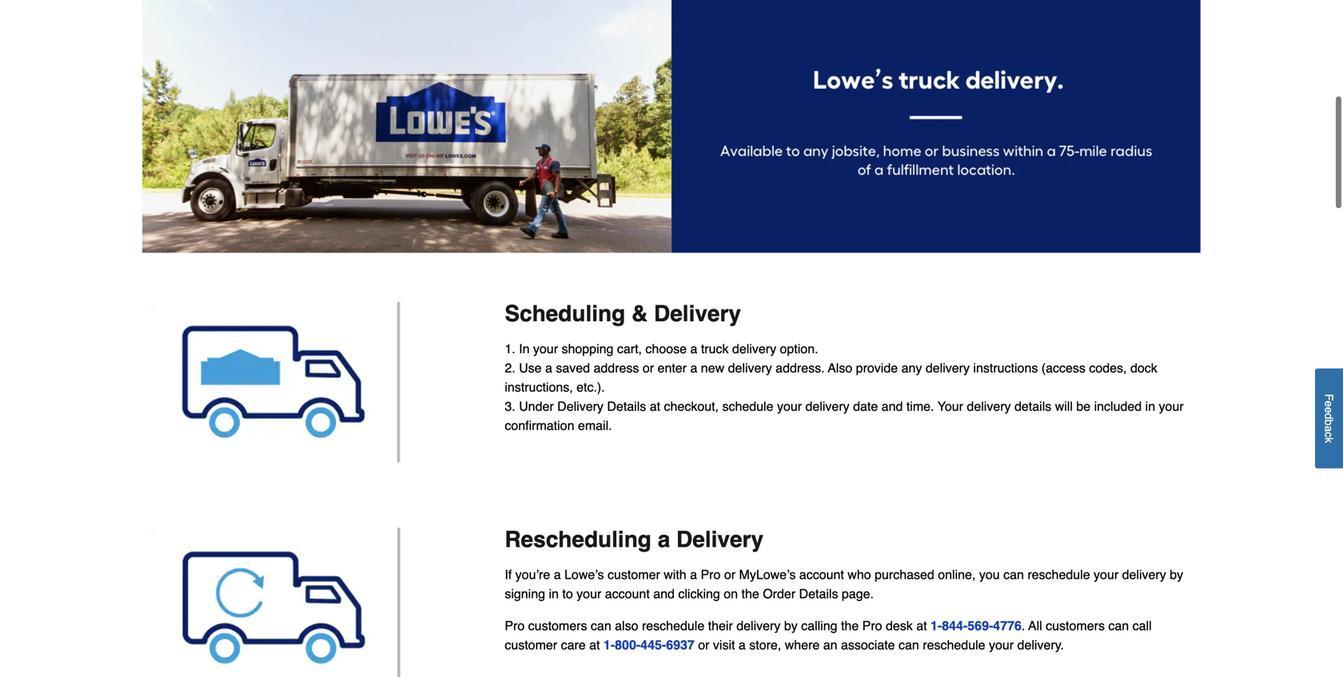 Task type: vqa. For each thing, say whether or not it's contained in the screenshot.
ingredients
no



Task type: locate. For each thing, give the bounding box(es) containing it.
1 vertical spatial 1-
[[604, 638, 615, 653]]

0 vertical spatial reschedule
[[1028, 568, 1091, 582]]

scheduling & delivery
[[505, 301, 742, 327]]

0 vertical spatial at
[[650, 399, 661, 414]]

to
[[563, 587, 573, 602]]

delivery
[[733, 342, 777, 357], [728, 361, 773, 376], [926, 361, 970, 376], [806, 399, 850, 414], [968, 399, 1012, 414], [1123, 568, 1167, 582], [737, 619, 781, 634]]

1 vertical spatial or
[[725, 568, 736, 582]]

delivery for rescheduling a delivery
[[677, 527, 764, 553]]

2 horizontal spatial reschedule
[[1028, 568, 1091, 582]]

shopping
[[562, 342, 614, 357]]

0 horizontal spatial account
[[605, 587, 650, 602]]

codes,
[[1090, 361, 1128, 376]]

2 vertical spatial at
[[590, 638, 600, 653]]

3.
[[505, 399, 516, 414]]

delivery right any
[[926, 361, 970, 376]]

signing
[[505, 587, 546, 602]]

0 horizontal spatial customer
[[505, 638, 558, 653]]

a right use
[[546, 361, 553, 376]]

the up 1-800-445-6937 or visit a store, where an associate can reschedule your delivery.
[[842, 619, 859, 634]]

a right you're
[[554, 568, 561, 582]]

e up b
[[1324, 407, 1336, 414]]

delivery up truck
[[654, 301, 742, 327]]

1 horizontal spatial and
[[882, 399, 903, 414]]

0 vertical spatial the
[[742, 587, 760, 602]]

you
[[980, 568, 1000, 582]]

page.
[[842, 587, 874, 602]]

will
[[1056, 399, 1074, 414]]

1 horizontal spatial in
[[1146, 399, 1156, 414]]

delivery left date
[[806, 399, 850, 414]]

0 horizontal spatial customers
[[529, 619, 588, 634]]

a up k
[[1324, 426, 1336, 432]]

delivery right truck
[[733, 342, 777, 357]]

pro customers can also reschedule their delivery by calling the pro desk at 1-844-569-4776
[[505, 619, 1022, 634]]

e up d
[[1324, 401, 1336, 407]]

customer
[[608, 568, 661, 582], [505, 638, 558, 653]]

also
[[615, 619, 639, 634]]

1-800-445-6937 link
[[604, 638, 695, 653]]

reschedule down 844-
[[923, 638, 986, 653]]

and down with
[[654, 587, 675, 602]]

1 horizontal spatial 1-
[[931, 619, 943, 634]]

if
[[505, 568, 512, 582]]

desk
[[886, 619, 913, 634]]

at inside . all customers can call customer care at
[[590, 638, 600, 653]]

details up email.
[[607, 399, 647, 414]]

&
[[632, 301, 648, 327]]

lowe's
[[565, 568, 604, 582]]

their
[[709, 619, 733, 634]]

2 e from the top
[[1324, 407, 1336, 414]]

can
[[1004, 568, 1025, 582], [591, 619, 612, 634], [1109, 619, 1130, 634], [899, 638, 920, 653]]

can inside if you're a lowe's customer with a pro or mylowe's account who purchased online, you can reschedule your delivery by signing in to your account and clicking on the order details page.
[[1004, 568, 1025, 582]]

in
[[1146, 399, 1156, 414], [549, 587, 559, 602]]

in right included
[[1146, 399, 1156, 414]]

1-844-569-4776 link
[[931, 619, 1022, 634]]

customers up the care
[[529, 619, 588, 634]]

1 vertical spatial delivery
[[558, 399, 604, 414]]

your
[[534, 342, 558, 357], [778, 399, 802, 414], [1160, 399, 1185, 414], [1094, 568, 1119, 582], [577, 587, 602, 602], [990, 638, 1014, 653]]

800-
[[615, 638, 641, 653]]

pro down signing
[[505, 619, 525, 634]]

by inside if you're a lowe's customer with a pro or mylowe's account who purchased online, you can reschedule your delivery by signing in to your account and clicking on the order details page.
[[1171, 568, 1184, 582]]

delivery up store,
[[737, 619, 781, 634]]

details up calling
[[800, 587, 839, 602]]

call
[[1133, 619, 1152, 634]]

1- right desk
[[931, 619, 943, 634]]

or inside if you're a lowe's customer with a pro or mylowe's account who purchased online, you can reschedule your delivery by signing in to your account and clicking on the order details page.
[[725, 568, 736, 582]]

1 horizontal spatial details
[[800, 587, 839, 602]]

2 vertical spatial reschedule
[[923, 638, 986, 653]]

account left who
[[800, 568, 845, 582]]

in
[[519, 342, 530, 357]]

customer left the care
[[505, 638, 558, 653]]

1 horizontal spatial reschedule
[[923, 638, 986, 653]]

account up also
[[605, 587, 650, 602]]

f e e d b a c k
[[1324, 394, 1336, 444]]

included
[[1095, 399, 1143, 414]]

0 horizontal spatial and
[[654, 587, 675, 602]]

at right the care
[[590, 638, 600, 653]]

option.
[[780, 342, 819, 357]]

1 horizontal spatial customers
[[1046, 619, 1106, 634]]

can left call
[[1109, 619, 1130, 634]]

2 vertical spatial or
[[699, 638, 710, 653]]

1 vertical spatial by
[[785, 619, 798, 634]]

in left to at the left of page
[[549, 587, 559, 602]]

customers up 'delivery.'
[[1046, 619, 1106, 634]]

0 horizontal spatial details
[[607, 399, 647, 414]]

under
[[519, 399, 554, 414]]

and inside the 1. in your shopping cart, choose a truck delivery option. 2. use a saved address or enter a new delivery address. also provide any delivery instructions (access codes, dock instructions, etc.). 3. under delivery details at checkout, schedule your delivery date and time. your delivery details will be included in your confirmation email.
[[882, 399, 903, 414]]

2 horizontal spatial pro
[[863, 619, 883, 634]]

customer down "rescheduling a delivery"
[[608, 568, 661, 582]]

1 vertical spatial in
[[549, 587, 559, 602]]

0 vertical spatial details
[[607, 399, 647, 414]]

a left new
[[691, 361, 698, 376]]

pro up the clicking
[[701, 568, 721, 582]]

at right desk
[[917, 619, 928, 634]]

reschedule up all
[[1028, 568, 1091, 582]]

all
[[1029, 619, 1043, 634]]

0 horizontal spatial reschedule
[[642, 619, 705, 634]]

if you're a lowe's customer with a pro or mylowe's account who purchased online, you can reschedule your delivery by signing in to your account and clicking on the order details page.
[[505, 568, 1184, 602]]

customer inside . all customers can call customer care at
[[505, 638, 558, 653]]

(access
[[1042, 361, 1086, 376]]

2 horizontal spatial or
[[725, 568, 736, 582]]

1 vertical spatial customer
[[505, 638, 558, 653]]

delivery inside the 1. in your shopping cart, choose a truck delivery option. 2. use a saved address or enter a new delivery address. also provide any delivery instructions (access codes, dock instructions, etc.). 3. under delivery details at checkout, schedule your delivery date and time. your delivery details will be included in your confirmation email.
[[558, 399, 604, 414]]

or up on
[[725, 568, 736, 582]]

pro up associate
[[863, 619, 883, 634]]

1 vertical spatial details
[[800, 587, 839, 602]]

reschedule up 6937
[[642, 619, 705, 634]]

calling
[[802, 619, 838, 634]]

or left visit
[[699, 638, 710, 653]]

at left 'checkout,'
[[650, 399, 661, 414]]

pro
[[701, 568, 721, 582], [505, 619, 525, 634], [863, 619, 883, 634]]

customers
[[529, 619, 588, 634], [1046, 619, 1106, 634]]

2 horizontal spatial at
[[917, 619, 928, 634]]

choose
[[646, 342, 687, 357]]

in inside the 1. in your shopping cart, choose a truck delivery option. 2. use a saved address or enter a new delivery address. also provide any delivery instructions (access codes, dock instructions, etc.). 3. under delivery details at checkout, schedule your delivery date and time. your delivery details will be included in your confirmation email.
[[1146, 399, 1156, 414]]

0 horizontal spatial in
[[549, 587, 559, 602]]

an icon of a delivery truck with a lowe's gable symbol on the side. image
[[146, 301, 479, 463]]

delivery up call
[[1123, 568, 1167, 582]]

truck delivery available to any jobsite, home or business within 75 miles of a fulfillment location. image
[[142, 0, 1202, 253]]

enter
[[658, 361, 687, 376]]

0 vertical spatial by
[[1171, 568, 1184, 582]]

can left also
[[591, 619, 612, 634]]

2 vertical spatial delivery
[[677, 527, 764, 553]]

0 horizontal spatial at
[[590, 638, 600, 653]]

details
[[607, 399, 647, 414], [800, 587, 839, 602]]

and right date
[[882, 399, 903, 414]]

0 vertical spatial customer
[[608, 568, 661, 582]]

844-
[[943, 619, 968, 634]]

1 horizontal spatial pro
[[701, 568, 721, 582]]

details
[[1015, 399, 1052, 414]]

or left enter
[[643, 361, 654, 376]]

the
[[742, 587, 760, 602], [842, 619, 859, 634]]

an
[[824, 638, 838, 653]]

0 vertical spatial delivery
[[654, 301, 742, 327]]

the inside if you're a lowe's customer with a pro or mylowe's account who purchased online, you can reschedule your delivery by signing in to your account and clicking on the order details page.
[[742, 587, 760, 602]]

address
[[594, 361, 640, 376]]

and inside if you're a lowe's customer with a pro or mylowe's account who purchased online, you can reschedule your delivery by signing in to your account and clicking on the order details page.
[[654, 587, 675, 602]]

new
[[701, 361, 725, 376]]

at
[[650, 399, 661, 414], [917, 619, 928, 634], [590, 638, 600, 653]]

1 vertical spatial and
[[654, 587, 675, 602]]

1 horizontal spatial at
[[650, 399, 661, 414]]

1 horizontal spatial by
[[1171, 568, 1184, 582]]

1- down also
[[604, 638, 615, 653]]

569-
[[968, 619, 994, 634]]

on
[[724, 587, 738, 602]]

0 horizontal spatial by
[[785, 619, 798, 634]]

delivery
[[654, 301, 742, 327], [558, 399, 604, 414], [677, 527, 764, 553]]

1 horizontal spatial customer
[[608, 568, 661, 582]]

you're
[[516, 568, 551, 582]]

reschedule
[[1028, 568, 1091, 582], [642, 619, 705, 634], [923, 638, 986, 653]]

delivery.
[[1018, 638, 1065, 653]]

2 customers from the left
[[1046, 619, 1106, 634]]

store,
[[750, 638, 782, 653]]

0 vertical spatial or
[[643, 361, 654, 376]]

0 vertical spatial in
[[1146, 399, 1156, 414]]

the right on
[[742, 587, 760, 602]]

delivery right new
[[728, 361, 773, 376]]

delivery up on
[[677, 527, 764, 553]]

1 horizontal spatial account
[[800, 568, 845, 582]]

a
[[691, 342, 698, 357], [546, 361, 553, 376], [691, 361, 698, 376], [1324, 426, 1336, 432], [658, 527, 671, 553], [554, 568, 561, 582], [691, 568, 698, 582], [739, 638, 746, 653]]

0 horizontal spatial or
[[643, 361, 654, 376]]

4776
[[994, 619, 1022, 634]]

instructions,
[[505, 380, 573, 395]]

1 vertical spatial at
[[917, 619, 928, 634]]

scheduling
[[505, 301, 626, 327]]

can right you
[[1004, 568, 1025, 582]]

by
[[1171, 568, 1184, 582], [785, 619, 798, 634]]

.
[[1022, 619, 1026, 634]]

saved
[[556, 361, 590, 376]]

delivery down etc.).
[[558, 399, 604, 414]]

or inside the 1. in your shopping cart, choose a truck delivery option. 2. use a saved address or enter a new delivery address. also provide any delivery instructions (access codes, dock instructions, etc.). 3. under delivery details at checkout, schedule your delivery date and time. your delivery details will be included in your confirmation email.
[[643, 361, 654, 376]]

1 horizontal spatial the
[[842, 619, 859, 634]]

and
[[882, 399, 903, 414], [654, 587, 675, 602]]

1 vertical spatial the
[[842, 619, 859, 634]]

account
[[800, 568, 845, 582], [605, 587, 650, 602]]

0 vertical spatial and
[[882, 399, 903, 414]]

email.
[[578, 419, 612, 433]]

0 horizontal spatial the
[[742, 587, 760, 602]]



Task type: describe. For each thing, give the bounding box(es) containing it.
0 vertical spatial 1-
[[931, 619, 943, 634]]

1. in your shopping cart, choose a truck delivery option. 2. use a saved address or enter a new delivery address. also provide any delivery instructions (access codes, dock instructions, etc.). 3. under delivery details at checkout, schedule your delivery date and time. your delivery details will be included in your confirmation email.
[[505, 342, 1185, 433]]

rescheduling
[[505, 527, 652, 553]]

k
[[1324, 438, 1336, 444]]

who
[[848, 568, 872, 582]]

time.
[[907, 399, 935, 414]]

provide
[[857, 361, 899, 376]]

checkout,
[[664, 399, 719, 414]]

customer inside if you're a lowe's customer with a pro or mylowe's account who purchased online, you can reschedule your delivery by signing in to your account and clicking on the order details page.
[[608, 568, 661, 582]]

customers inside . all customers can call customer care at
[[1046, 619, 1106, 634]]

delivery right 'your'
[[968, 399, 1012, 414]]

a inside button
[[1324, 426, 1336, 432]]

c
[[1324, 432, 1336, 438]]

f
[[1324, 394, 1336, 401]]

delivery inside if you're a lowe's customer with a pro or mylowe's account who purchased online, you can reschedule your delivery by signing in to your account and clicking on the order details page.
[[1123, 568, 1167, 582]]

b
[[1324, 420, 1336, 426]]

any
[[902, 361, 923, 376]]

f e e d b a c k button
[[1316, 369, 1344, 469]]

a right visit
[[739, 638, 746, 653]]

1 customers from the left
[[529, 619, 588, 634]]

also
[[828, 361, 853, 376]]

confirmation
[[505, 419, 575, 433]]

be
[[1077, 399, 1091, 414]]

schedule
[[723, 399, 774, 414]]

can inside . all customers can call customer care at
[[1109, 619, 1130, 634]]

1 vertical spatial account
[[605, 587, 650, 602]]

rescheduling a delivery
[[505, 527, 764, 553]]

0 horizontal spatial pro
[[505, 619, 525, 634]]

d
[[1324, 414, 1336, 420]]

reschedule inside if you're a lowe's customer with a pro or mylowe's account who purchased online, you can reschedule your delivery by signing in to your account and clicking on the order details page.
[[1028, 568, 1091, 582]]

etc.).
[[577, 380, 605, 395]]

1.
[[505, 342, 516, 357]]

online,
[[939, 568, 976, 582]]

dock
[[1131, 361, 1158, 376]]

care
[[561, 638, 586, 653]]

0 horizontal spatial 1-
[[604, 638, 615, 653]]

445-
[[641, 638, 667, 653]]

with
[[664, 568, 687, 582]]

at inside the 1. in your shopping cart, choose a truck delivery option. 2. use a saved address or enter a new delivery address. also provide any delivery instructions (access codes, dock instructions, etc.). 3. under delivery details at checkout, schedule your delivery date and time. your delivery details will be included in your confirmation email.
[[650, 399, 661, 414]]

an icon of a delivery truck with a repeat symbol on the side. image
[[146, 527, 479, 678]]

a right with
[[691, 568, 698, 582]]

1 vertical spatial reschedule
[[642, 619, 705, 634]]

instructions
[[974, 361, 1039, 376]]

can down desk
[[899, 638, 920, 653]]

order
[[763, 587, 796, 602]]

a left truck
[[691, 342, 698, 357]]

0 vertical spatial account
[[800, 568, 845, 582]]

1 e from the top
[[1324, 401, 1336, 407]]

use
[[519, 361, 542, 376]]

1 horizontal spatial or
[[699, 638, 710, 653]]

delivery for scheduling & delivery
[[654, 301, 742, 327]]

address.
[[776, 361, 825, 376]]

details inside if you're a lowe's customer with a pro or mylowe's account who purchased online, you can reschedule your delivery by signing in to your account and clicking on the order details page.
[[800, 587, 839, 602]]

. all customers can call customer care at
[[505, 619, 1152, 653]]

visit
[[714, 638, 736, 653]]

clicking
[[679, 587, 721, 602]]

cart,
[[617, 342, 642, 357]]

1-800-445-6937 or visit a store, where an associate can reschedule your delivery.
[[604, 638, 1065, 653]]

date
[[854, 399, 879, 414]]

associate
[[842, 638, 896, 653]]

where
[[785, 638, 820, 653]]

6937
[[667, 638, 695, 653]]

2.
[[505, 361, 516, 376]]

details inside the 1. in your shopping cart, choose a truck delivery option. 2. use a saved address or enter a new delivery address. also provide any delivery instructions (access codes, dock instructions, etc.). 3. under delivery details at checkout, schedule your delivery date and time. your delivery details will be included in your confirmation email.
[[607, 399, 647, 414]]

your
[[938, 399, 964, 414]]

purchased
[[875, 568, 935, 582]]

a up with
[[658, 527, 671, 553]]

pro inside if you're a lowe's customer with a pro or mylowe's account who purchased online, you can reschedule your delivery by signing in to your account and clicking on the order details page.
[[701, 568, 721, 582]]

mylowe's
[[740, 568, 796, 582]]

truck
[[701, 342, 729, 357]]

in inside if you're a lowe's customer with a pro or mylowe's account who purchased online, you can reschedule your delivery by signing in to your account and clicking on the order details page.
[[549, 587, 559, 602]]



